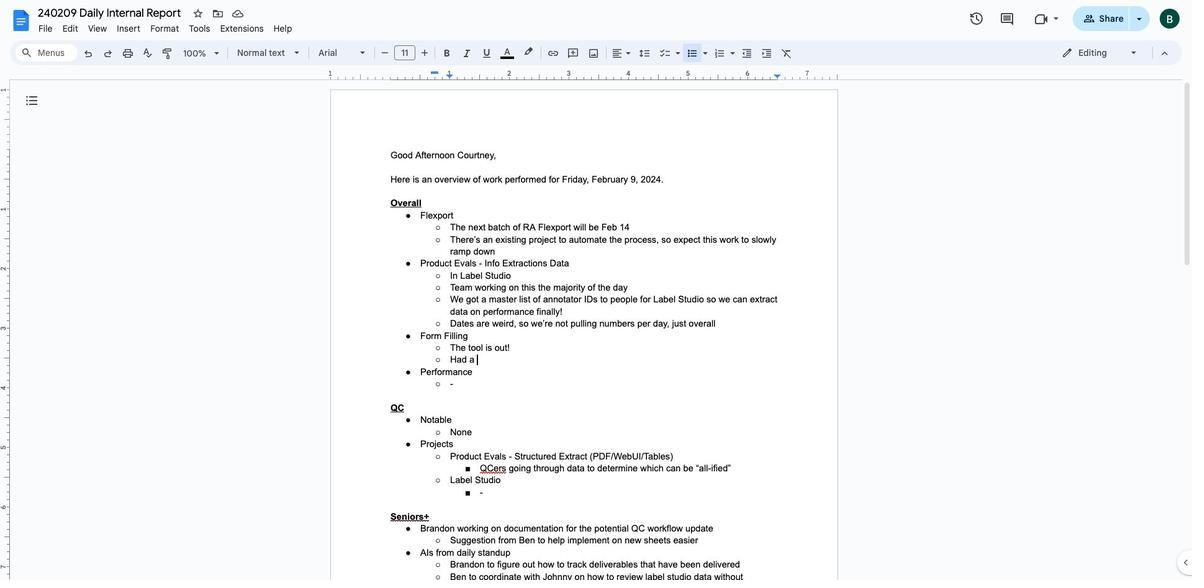 Task type: locate. For each thing, give the bounding box(es) containing it.
menu item
[[34, 21, 58, 36], [58, 21, 83, 36], [83, 21, 112, 36], [112, 21, 145, 36], [145, 21, 184, 36], [184, 21, 215, 36], [215, 21, 269, 36], [269, 21, 297, 36]]

last edit was 14 minutes ago image
[[969, 11, 984, 26]]

decrease font size (⌘+shift+comma) image
[[379, 47, 391, 59]]

numbered list menu image
[[727, 45, 735, 49]]

print (⌘p) image
[[122, 47, 134, 60]]

underline (⌘u) image
[[481, 47, 493, 60]]

Menus field
[[16, 44, 78, 61]]

menu bar
[[34, 16, 297, 37]]

Zoom field
[[178, 44, 225, 63]]

application
[[0, 0, 1193, 580]]

top margin image
[[0, 90, 9, 153]]

increase indent (⌘+right bracket) image
[[761, 47, 773, 60]]

open comment history (⌘+option+shift+a) 0 new comments image
[[1000, 11, 1015, 26]]

checklist menu image
[[673, 45, 681, 49]]

font list. arial selected. option
[[319, 44, 353, 61]]

5 menu item from the left
[[145, 21, 184, 36]]

show document outline image
[[24, 93, 39, 108]]

4 menu item from the left
[[112, 21, 145, 36]]

line & paragraph spacing image
[[638, 44, 652, 61]]

move image
[[212, 7, 224, 20]]

text color image
[[501, 44, 514, 59]]

Zoom text field
[[180, 45, 210, 62]]

paint format image
[[162, 47, 174, 60]]

left margin image
[[331, 70, 394, 80]]

italic (⌘i) image
[[461, 47, 473, 60]]



Task type: vqa. For each thing, say whether or not it's contained in the screenshot.
Redo (⌘Y) ICON
yes



Task type: describe. For each thing, give the bounding box(es) containing it.
6 menu item from the left
[[184, 21, 215, 36]]

clear formatting (⌘backslash) image
[[781, 47, 793, 60]]

8 menu item from the left
[[269, 21, 297, 36]]

right margin image
[[775, 70, 837, 80]]

insert link (⌘k) image
[[547, 47, 560, 60]]

star image
[[192, 7, 204, 20]]

increase font size (⌘+shift+period) image
[[418, 47, 431, 59]]

add comment (⌘+option+m) image
[[567, 47, 580, 60]]

numbered list (⌘+shift+7) image
[[714, 47, 726, 60]]

insert image image
[[587, 44, 601, 61]]

hide the menus (ctrl+shift+f) image
[[1159, 47, 1172, 60]]

quick sharing actions image
[[1137, 18, 1142, 37]]

styles list. normal text selected. option
[[237, 44, 287, 61]]

main toolbar
[[77, 0, 797, 99]]

menu bar inside "menu bar" banner
[[34, 16, 297, 37]]

docs home image
[[10, 9, 32, 32]]

redo (⌘y) image
[[102, 47, 114, 60]]

Font size field
[[394, 45, 421, 61]]

3 menu item from the left
[[83, 21, 112, 36]]

Rename text field
[[34, 5, 188, 20]]

2 menu item from the left
[[58, 21, 83, 36]]

7 menu item from the left
[[215, 21, 269, 36]]

bulleted list (⌘+shift+8) image
[[686, 47, 699, 60]]

bulleted list menu image
[[700, 45, 708, 49]]

checklist (⌘+shift+9) image
[[659, 47, 671, 60]]

menu bar banner
[[0, 0, 1193, 580]]

bold (⌘b) image
[[441, 47, 453, 60]]

1 menu item from the left
[[34, 21, 58, 36]]

undo (⌘z) image
[[82, 47, 94, 60]]

highlight color image
[[522, 44, 535, 59]]

Star checkbox
[[189, 5, 207, 22]]

decrease indent (⌘+left bracket) image
[[741, 47, 753, 60]]

document status: saved to drive. image
[[232, 7, 244, 20]]

share. shared with 3 people. image
[[1084, 13, 1095, 24]]

mode and view toolbar
[[1053, 40, 1175, 65]]

Font size text field
[[395, 45, 415, 60]]



